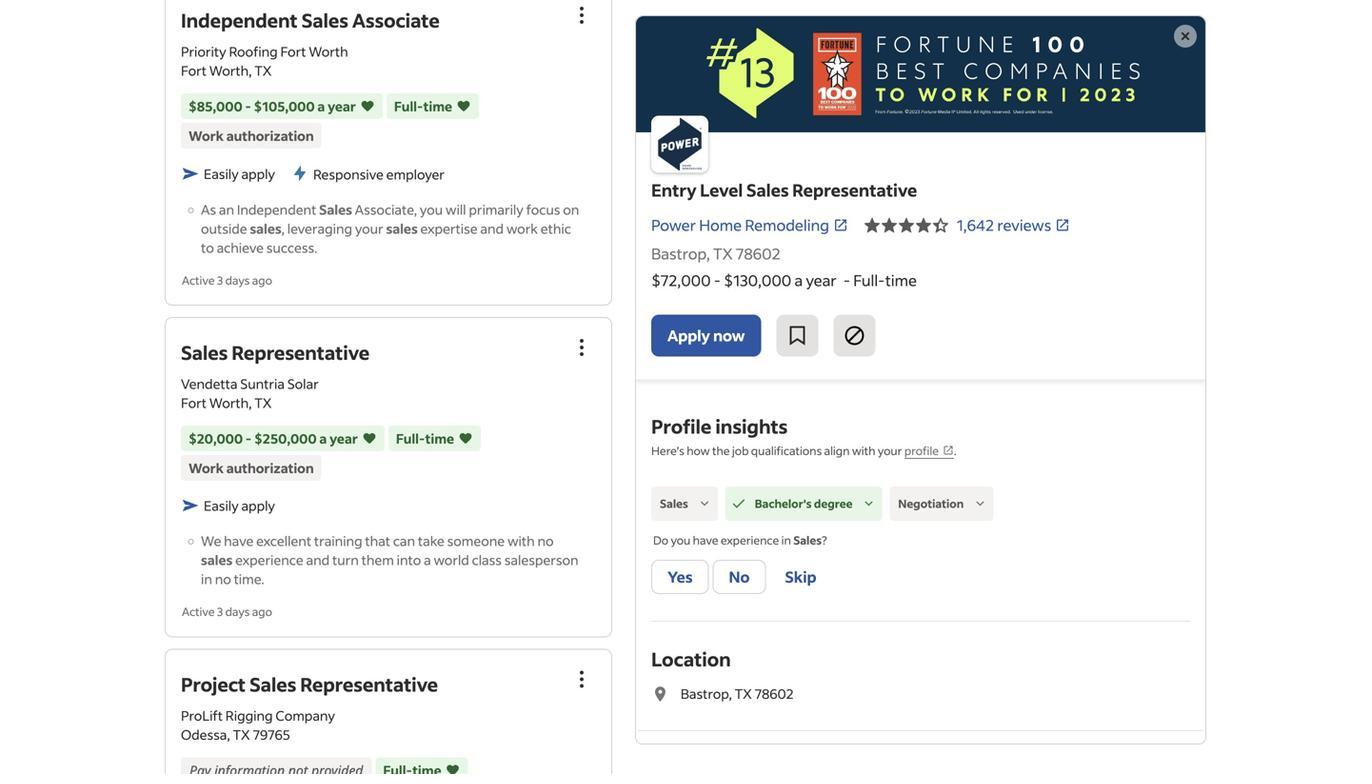 Task type: vqa. For each thing, say whether or not it's contained in the screenshot.
1st ago from the bottom
yes



Task type: locate. For each thing, give the bounding box(es) containing it.
78602 for location
[[755, 685, 794, 703]]

bastrop, for entry level sales representative
[[652, 244, 710, 263]]

your left profile
[[878, 443, 902, 458]]

skip
[[785, 567, 817, 587]]

78602
[[736, 244, 781, 263], [755, 685, 794, 703]]

1 easily apply from the top
[[204, 165, 275, 182]]

authorization down the $20,000 - $250,000 a year
[[226, 460, 314, 477]]

worth
[[309, 43, 348, 60]]

1 vertical spatial experience
[[235, 552, 304, 569]]

you right do
[[671, 533, 691, 548]]

1 horizontal spatial and
[[480, 220, 504, 237]]

0 vertical spatial bastrop,
[[652, 244, 710, 263]]

employer
[[386, 166, 445, 183]]

entry
[[652, 179, 697, 201]]

0 horizontal spatial experience
[[235, 552, 304, 569]]

0 vertical spatial year
[[328, 98, 356, 115]]

2 active 3 days ago from the top
[[182, 605, 272, 619]]

1 vertical spatial authorization
[[226, 460, 314, 477]]

bastrop, tx 78602 for location
[[681, 685, 794, 703]]

1 vertical spatial apply
[[241, 497, 275, 515]]

do you have experience in sales ?
[[653, 533, 827, 548]]

missing qualification image for negotiation
[[972, 495, 989, 512]]

prolift rigging company odessa, tx 79765
[[181, 707, 335, 743]]

associate,
[[355, 201, 417, 218]]

2 vertical spatial year
[[330, 430, 358, 447]]

2 missing qualification image from the left
[[972, 495, 989, 512]]

0 horizontal spatial in
[[201, 571, 212, 588]]

1 vertical spatial 3
[[217, 605, 223, 619]]

1 vertical spatial your
[[878, 443, 902, 458]]

1 vertical spatial ago
[[252, 605, 272, 619]]

no
[[538, 533, 554, 550], [215, 571, 231, 588]]

1 have from the left
[[224, 533, 254, 550]]

take
[[418, 533, 445, 550]]

78602 for entry level sales representative
[[736, 244, 781, 263]]

tx inside priority roofing fort worth fort worth, tx
[[255, 62, 272, 79]]

1 horizontal spatial in
[[782, 533, 791, 548]]

0 vertical spatial work
[[189, 127, 224, 144]]

0 vertical spatial active 3 days ago
[[182, 273, 272, 288]]

days down time.
[[225, 605, 250, 619]]

sales down associate,
[[386, 220, 418, 237]]

year down worth
[[328, 98, 356, 115]]

1 vertical spatial days
[[225, 605, 250, 619]]

0 vertical spatial full-
[[394, 98, 424, 115]]

1 vertical spatial representative
[[232, 340, 370, 365]]

ethic
[[541, 220, 571, 237]]

1 vertical spatial work
[[189, 460, 224, 477]]

0 vertical spatial and
[[480, 220, 504, 237]]

missing qualification image right negotiation
[[972, 495, 989, 512]]

2 have from the left
[[693, 533, 719, 548]]

no button
[[713, 560, 766, 595]]

active 3 days ago down time.
[[182, 605, 272, 619]]

1 vertical spatial and
[[306, 552, 330, 569]]

2 authorization from the top
[[226, 460, 314, 477]]

1 vertical spatial independent
[[237, 201, 317, 218]]

1 3 from the top
[[217, 273, 223, 288]]

year
[[328, 98, 356, 115], [806, 271, 837, 290], [330, 430, 358, 447]]

1 vertical spatial with
[[508, 533, 535, 550]]

ago down time.
[[252, 605, 272, 619]]

a
[[318, 98, 325, 115], [795, 271, 803, 290], [320, 430, 327, 447], [424, 552, 431, 569]]

work authorization down the $20,000 - $250,000 a year
[[189, 460, 314, 477]]

sales down we
[[201, 552, 233, 569]]

1 horizontal spatial with
[[852, 443, 876, 458]]

you inside associate, you will primarily focus on outside
[[420, 201, 443, 218]]

the
[[712, 443, 730, 458]]

can
[[393, 533, 415, 550]]

work down $85,000
[[189, 127, 224, 144]]

1 apply from the top
[[241, 165, 275, 182]]

1 vertical spatial easily apply
[[204, 497, 275, 515]]

fort down priority
[[181, 62, 207, 79]]

days down achieve
[[225, 273, 250, 288]]

0 vertical spatial matches your preference image
[[456, 97, 472, 116]]

1 vertical spatial worth,
[[209, 395, 252, 412]]

0 vertical spatial 3
[[217, 273, 223, 288]]

easily apply
[[204, 165, 275, 182], [204, 497, 275, 515]]

1,642 reviews link
[[957, 215, 1071, 235]]

fort down "vendetta"
[[181, 395, 207, 412]]

profile
[[905, 443, 939, 458]]

sales up do
[[660, 496, 688, 511]]

with right 'align'
[[852, 443, 876, 458]]

apply up the as an independent sales
[[241, 165, 275, 182]]

1 vertical spatial full-time
[[396, 430, 454, 447]]

primarily
[[469, 201, 524, 218]]

salesperson
[[505, 552, 579, 569]]

0 horizontal spatial your
[[355, 220, 384, 237]]

missing qualification image for sales
[[696, 495, 713, 512]]

your
[[355, 220, 384, 237], [878, 443, 902, 458]]

sales button
[[652, 487, 718, 521]]

easily apply up we
[[204, 497, 275, 515]]

tx
[[255, 62, 272, 79], [713, 244, 733, 263], [255, 395, 272, 412], [735, 685, 752, 703], [233, 726, 250, 743]]

0 horizontal spatial no
[[215, 571, 231, 588]]

1 horizontal spatial no
[[538, 533, 554, 550]]

ago for independent
[[252, 273, 272, 288]]

and for work
[[480, 220, 504, 237]]

job actions for independent sales associate is collapsed image
[[571, 4, 593, 27]]

ago down achieve
[[252, 273, 272, 288]]

3 down achieve
[[217, 273, 223, 288]]

0 vertical spatial worth,
[[209, 62, 252, 79]]

0 horizontal spatial missing qualification image
[[696, 495, 713, 512]]

experience down matching qualification image
[[721, 533, 779, 548]]

1 active 3 days ago from the top
[[182, 273, 272, 288]]

apply up excellent
[[241, 497, 275, 515]]

2 ago from the top
[[252, 605, 272, 619]]

vendetta
[[181, 375, 238, 393]]

year right $250,000
[[330, 430, 358, 447]]

1 authorization from the top
[[226, 127, 314, 144]]

worth, down "vendetta"
[[209, 395, 252, 412]]

1 ago from the top
[[252, 273, 272, 288]]

2 vertical spatial fort
[[181, 395, 207, 412]]

- right $85,000
[[245, 98, 251, 115]]

work authorization down $85,000 - $105,000 a year
[[189, 127, 314, 144]]

active 3 days ago for independent
[[182, 273, 272, 288]]

a right $105,000
[[318, 98, 325, 115]]

1 days from the top
[[225, 273, 250, 288]]

0 horizontal spatial you
[[420, 201, 443, 218]]

0 vertical spatial 78602
[[736, 244, 781, 263]]

2 vertical spatial representative
[[300, 672, 438, 697]]

2 apply from the top
[[241, 497, 275, 515]]

active
[[182, 273, 215, 288], [182, 605, 215, 619]]

fort left worth
[[281, 43, 306, 60]]

work authorization
[[189, 127, 314, 144], [189, 460, 314, 477]]

apply
[[241, 165, 275, 182], [241, 497, 275, 515]]

no left time.
[[215, 571, 231, 588]]

missing qualification image inside negotiation button
[[972, 495, 989, 512]]

- for $85,000 - $105,000 a year
[[245, 98, 251, 115]]

independent up ,
[[237, 201, 317, 218]]

?
[[822, 533, 827, 548]]

2 vertical spatial time
[[425, 430, 454, 447]]

2 active from the top
[[182, 605, 215, 619]]

0 vertical spatial experience
[[721, 533, 779, 548]]

0 vertical spatial easily
[[204, 165, 239, 182]]

1 vertical spatial no
[[215, 571, 231, 588]]

a right "$130,000"
[[795, 271, 803, 290]]

0 horizontal spatial have
[[224, 533, 254, 550]]

$72,000 - $130,000 a year - full-time
[[652, 271, 917, 290]]

- right $20,000
[[246, 430, 252, 447]]

sales , leveraging your sales
[[250, 220, 418, 237]]

save this job image
[[786, 324, 809, 347]]

days for independent
[[225, 273, 250, 288]]

bastrop, tx 78602 down location
[[681, 685, 794, 703]]

worth, inside vendetta suntria solar fort worth, tx
[[209, 395, 252, 412]]

a right $250,000
[[320, 430, 327, 447]]

- for $72,000 - $130,000 a year - full-time
[[714, 271, 721, 290]]

2 work authorization from the top
[[189, 460, 314, 477]]

2 work from the top
[[189, 460, 224, 477]]

sales inside we have excellent training that can take someone with no sales
[[201, 552, 233, 569]]

1 horizontal spatial sales
[[250, 220, 282, 237]]

job actions for project sales representative is collapsed image
[[571, 668, 593, 691]]

responsive
[[313, 166, 384, 183]]

matches your preference image
[[360, 97, 375, 116], [362, 429, 377, 448], [458, 429, 473, 448]]

ago for sales
[[252, 605, 272, 619]]

have down sales "button"
[[693, 533, 719, 548]]

project sales representative
[[181, 672, 438, 697]]

representative
[[793, 179, 918, 201], [232, 340, 370, 365], [300, 672, 438, 697]]

1 vertical spatial active 3 days ago
[[182, 605, 272, 619]]

1 vertical spatial you
[[671, 533, 691, 548]]

worth, inside priority roofing fort worth fort worth, tx
[[209, 62, 252, 79]]

independent up roofing
[[181, 8, 298, 32]]

0 vertical spatial representative
[[793, 179, 918, 201]]

1 horizontal spatial you
[[671, 533, 691, 548]]

independent sales associate button
[[181, 8, 440, 32]]

1 active from the top
[[182, 273, 215, 288]]

0 vertical spatial with
[[852, 443, 876, 458]]

2 3 from the top
[[217, 605, 223, 619]]

full-time for sales representative
[[396, 430, 454, 447]]

0 vertical spatial apply
[[241, 165, 275, 182]]

0 vertical spatial bastrop, tx 78602
[[652, 244, 781, 263]]

1 vertical spatial easily
[[204, 497, 239, 515]]

ago
[[252, 273, 272, 288], [252, 605, 272, 619]]

bastrop, tx 78602 down home
[[652, 244, 781, 263]]

sales
[[250, 220, 282, 237], [386, 220, 418, 237], [201, 552, 233, 569]]

- up not interested 'icon'
[[844, 271, 851, 290]]

year for representative
[[330, 430, 358, 447]]

in down bachelor's
[[782, 533, 791, 548]]

on
[[563, 201, 579, 218]]

1 vertical spatial time
[[886, 271, 917, 290]]

bachelor's degree button
[[726, 487, 882, 521]]

sales down the as an independent sales
[[250, 220, 282, 237]]

experience
[[721, 533, 779, 548], [235, 552, 304, 569]]

worth, down roofing
[[209, 62, 252, 79]]

a right into
[[424, 552, 431, 569]]

project sales representative button
[[181, 672, 438, 697]]

active down to
[[182, 273, 215, 288]]

1 vertical spatial full-
[[854, 271, 886, 290]]

0 horizontal spatial sales
[[201, 552, 233, 569]]

0 vertical spatial time
[[424, 98, 453, 115]]

missing qualification image left matching qualification image
[[696, 495, 713, 512]]

easily up an
[[204, 165, 239, 182]]

0 horizontal spatial with
[[508, 533, 535, 550]]

1 vertical spatial work authorization
[[189, 460, 314, 477]]

in down we
[[201, 571, 212, 588]]

full- for independent sales associate
[[394, 98, 424, 115]]

in inside experience and turn them into a world class salesperson in no time.
[[201, 571, 212, 588]]

a inside experience and turn them into a world class salesperson in no time.
[[424, 552, 431, 569]]

your down associate,
[[355, 220, 384, 237]]

easily apply up an
[[204, 165, 275, 182]]

have right we
[[224, 533, 254, 550]]

2 vertical spatial full-
[[396, 430, 425, 447]]

bastrop, down location
[[681, 685, 732, 703]]

year up save this job image
[[806, 271, 837, 290]]

power
[[652, 215, 696, 235]]

0 vertical spatial days
[[225, 273, 250, 288]]

4.3 out of 5 stars image
[[864, 214, 950, 237]]

you for will
[[420, 201, 443, 218]]

and down primarily at the top of the page
[[480, 220, 504, 237]]

0 vertical spatial active
[[182, 273, 215, 288]]

authorization down $85,000 - $105,000 a year
[[226, 127, 314, 144]]

profile insights
[[652, 414, 788, 439]]

1 horizontal spatial your
[[878, 443, 902, 458]]

active down we
[[182, 605, 215, 619]]

0 vertical spatial authorization
[[226, 127, 314, 144]]

expertise
[[421, 220, 478, 237]]

1 missing qualification image from the left
[[696, 495, 713, 512]]

independent
[[181, 8, 298, 32], [237, 201, 317, 218]]

- right $72,000
[[714, 271, 721, 290]]

missing qualification image inside sales "button"
[[696, 495, 713, 512]]

someone
[[447, 533, 505, 550]]

bastrop, for location
[[681, 685, 732, 703]]

1 work from the top
[[189, 127, 224, 144]]

power home remodeling logo image
[[636, 16, 1206, 132], [652, 116, 709, 173]]

missing qualification image
[[696, 495, 713, 512], [972, 495, 989, 512]]

0 vertical spatial no
[[538, 533, 554, 550]]

active 3 days ago down achieve
[[182, 273, 272, 288]]

1 horizontal spatial have
[[693, 533, 719, 548]]

full- for sales representative
[[396, 430, 425, 447]]

you left will on the top of page
[[420, 201, 443, 218]]

authorization for sales
[[226, 127, 314, 144]]

no up salesperson
[[538, 533, 554, 550]]

0 vertical spatial full-time
[[394, 98, 453, 115]]

full-time for independent sales associate
[[394, 98, 453, 115]]

experience inside experience and turn them into a world class salesperson in no time.
[[235, 552, 304, 569]]

1 horizontal spatial experience
[[721, 533, 779, 548]]

have
[[224, 533, 254, 550], [693, 533, 719, 548]]

fort
[[281, 43, 306, 60], [181, 62, 207, 79], [181, 395, 207, 412]]

sales down bachelor's degree button at the bottom right of page
[[794, 533, 822, 548]]

representative up company
[[300, 672, 438, 697]]

with up salesperson
[[508, 533, 535, 550]]

1 vertical spatial bastrop, tx 78602
[[681, 685, 794, 703]]

0 horizontal spatial and
[[306, 552, 330, 569]]

now
[[713, 326, 745, 345]]

0 vertical spatial independent
[[181, 8, 298, 32]]

1 work authorization from the top
[[189, 127, 314, 144]]

0 vertical spatial work authorization
[[189, 127, 314, 144]]

matches your preference image
[[456, 97, 472, 116], [445, 761, 461, 774]]

-
[[245, 98, 251, 115], [714, 271, 721, 290], [844, 271, 851, 290], [246, 430, 252, 447]]

2 days from the top
[[225, 605, 250, 619]]

solar
[[287, 375, 319, 393]]

and inside expertise and work ethic to achieve success.
[[480, 220, 504, 237]]

3 down we
[[217, 605, 223, 619]]

1 vertical spatial active
[[182, 605, 215, 619]]

sales up worth
[[302, 8, 349, 32]]

representative up the solar at the left of page
[[232, 340, 370, 365]]

1 vertical spatial matches your preference image
[[445, 761, 461, 774]]

qualifications
[[751, 443, 822, 458]]

in
[[782, 533, 791, 548], [201, 571, 212, 588]]

a for $105,000
[[318, 98, 325, 115]]

and inside experience and turn them into a world class salesperson in no time.
[[306, 552, 330, 569]]

1 worth, from the top
[[209, 62, 252, 79]]

work for sales
[[189, 460, 224, 477]]

a for $130,000
[[795, 271, 803, 290]]

matches your preference image for sales
[[360, 97, 375, 116]]

$250,000
[[254, 430, 317, 447]]

work down $20,000
[[189, 460, 224, 477]]

1 vertical spatial bastrop,
[[681, 685, 732, 703]]

days for sales
[[225, 605, 250, 619]]

0 vertical spatial you
[[420, 201, 443, 218]]

1 horizontal spatial missing qualification image
[[972, 495, 989, 512]]

easily up we
[[204, 497, 239, 515]]

1 vertical spatial 78602
[[755, 685, 794, 703]]

work
[[189, 127, 224, 144], [189, 460, 224, 477]]

easily
[[204, 165, 239, 182], [204, 497, 239, 515]]

2 worth, from the top
[[209, 395, 252, 412]]

0 vertical spatial easily apply
[[204, 165, 275, 182]]

representative up '4.3 out of 5 stars' image
[[793, 179, 918, 201]]

yes
[[668, 567, 693, 587]]

bastrop, tx 78602
[[652, 244, 781, 263], [681, 685, 794, 703]]

have inside we have excellent training that can take someone with no sales
[[224, 533, 254, 550]]

active for sales representative
[[182, 605, 215, 619]]

will
[[446, 201, 466, 218]]

experience down excellent
[[235, 552, 304, 569]]

remodeling
[[745, 215, 830, 235]]

sales up rigging
[[250, 672, 296, 697]]

0 vertical spatial ago
[[252, 273, 272, 288]]

bastrop, up $72,000
[[652, 244, 710, 263]]

year for sales
[[328, 98, 356, 115]]

and left turn
[[306, 552, 330, 569]]

level
[[700, 179, 743, 201]]

1 vertical spatial in
[[201, 571, 212, 588]]



Task type: describe. For each thing, give the bounding box(es) containing it.
outside
[[201, 220, 247, 237]]

job
[[732, 443, 749, 458]]

profile link
[[905, 443, 954, 459]]

$105,000
[[254, 98, 315, 115]]

work authorization for sales
[[189, 460, 314, 477]]

do
[[653, 533, 669, 548]]

turn
[[332, 552, 359, 569]]

to
[[201, 239, 214, 256]]

not interested image
[[843, 324, 866, 347]]

home
[[699, 215, 742, 235]]

and for turn
[[306, 552, 330, 569]]

bachelor's degree
[[755, 496, 853, 511]]

tx inside prolift rigging company odessa, tx 79765
[[233, 726, 250, 743]]

success.
[[266, 239, 318, 256]]

job actions for sales representative is collapsed image
[[571, 336, 593, 359]]

2 easily apply from the top
[[204, 497, 275, 515]]

training
[[314, 533, 363, 550]]

work
[[507, 220, 538, 237]]

degree
[[814, 496, 853, 511]]

0 vertical spatial fort
[[281, 43, 306, 60]]

sales representative
[[181, 340, 370, 365]]

1 easily from the top
[[204, 165, 239, 182]]

1 vertical spatial year
[[806, 271, 837, 290]]

matches your preference image for representative
[[362, 429, 377, 448]]

into
[[397, 552, 421, 569]]

1 vertical spatial fort
[[181, 62, 207, 79]]

odessa,
[[181, 726, 230, 743]]

leveraging
[[287, 220, 352, 237]]

align
[[825, 443, 850, 458]]

authorization for representative
[[226, 460, 314, 477]]

work for independent
[[189, 127, 224, 144]]

responsive employer
[[313, 166, 445, 183]]

achieve
[[217, 239, 264, 256]]

profile
[[652, 414, 712, 439]]

reviews
[[998, 215, 1052, 235]]

that
[[365, 533, 391, 550]]

associate, you will primarily focus on outside
[[201, 201, 579, 237]]

here's
[[652, 443, 685, 458]]

tx inside vendetta suntria solar fort worth, tx
[[255, 395, 272, 412]]

as
[[201, 201, 216, 218]]

world
[[434, 552, 469, 569]]

project
[[181, 672, 246, 697]]

prolift
[[181, 707, 223, 724]]

how
[[687, 443, 710, 458]]

apply now button
[[652, 315, 761, 357]]

time for independent sales associate
[[424, 98, 453, 115]]

class
[[472, 552, 502, 569]]

we
[[201, 533, 221, 550]]

sales up 'power home remodeling' link
[[747, 179, 789, 201]]

active 3 days ago for sales
[[182, 605, 272, 619]]

work authorization for independent
[[189, 127, 314, 144]]

an
[[219, 201, 234, 218]]

priority
[[181, 43, 226, 60]]

expertise and work ethic to achieve success.
[[201, 220, 571, 256]]

apply
[[668, 326, 710, 345]]

power home remodeling link
[[652, 214, 849, 237]]

bastrop, tx 78602 for entry level sales representative
[[652, 244, 781, 263]]

sales inside sales "button"
[[660, 496, 688, 511]]

,
[[282, 220, 285, 237]]

time for sales representative
[[425, 430, 454, 447]]

rigging
[[226, 707, 273, 724]]

time.
[[234, 571, 264, 588]]

experience and turn them into a world class salesperson in no time.
[[201, 552, 579, 588]]

no inside we have excellent training that can take someone with no sales
[[538, 533, 554, 550]]

associate
[[352, 8, 440, 32]]

location
[[652, 647, 731, 672]]

independent sales associate
[[181, 8, 440, 32]]

priority roofing fort worth fort worth, tx
[[181, 43, 348, 79]]

focus
[[526, 201, 561, 218]]

bachelor's
[[755, 496, 812, 511]]

3 for independent
[[217, 273, 223, 288]]

negotiation
[[899, 496, 964, 511]]

$72,000
[[652, 271, 711, 290]]

$130,000
[[724, 271, 792, 290]]

yes button
[[652, 560, 709, 595]]

- for $20,000 - $250,000 a year
[[246, 430, 252, 447]]

apply now
[[668, 326, 745, 345]]

with inside we have excellent training that can take someone with no sales
[[508, 533, 535, 550]]

skip button
[[770, 560, 832, 595]]

a for $250,000
[[320, 430, 327, 447]]

excellent
[[256, 533, 312, 550]]

$85,000 - $105,000 a year
[[189, 98, 356, 115]]

you for have
[[671, 533, 691, 548]]

them
[[362, 552, 394, 569]]

insights
[[716, 414, 788, 439]]

matching qualification image
[[730, 495, 748, 512]]

3 for sales
[[217, 605, 223, 619]]

$20,000 - $250,000 a year
[[189, 430, 358, 447]]

vendetta suntria solar fort worth, tx
[[181, 375, 319, 412]]

active for independent sales associate
[[182, 273, 215, 288]]

negotiation button
[[890, 487, 994, 521]]

no
[[729, 567, 750, 587]]

fort inside vendetta suntria solar fort worth, tx
[[181, 395, 207, 412]]

as an independent sales
[[201, 201, 352, 218]]

close job details image
[[1175, 25, 1197, 48]]

suntria
[[240, 375, 285, 393]]

roofing
[[229, 43, 278, 60]]

$85,000
[[189, 98, 243, 115]]

0 vertical spatial your
[[355, 220, 384, 237]]

no inside experience and turn them into a world class salesperson in no time.
[[215, 571, 231, 588]]

we have excellent training that can take someone with no sales
[[201, 533, 554, 569]]

sales up "vendetta"
[[181, 340, 228, 365]]

here's how the job qualifications align with your
[[652, 443, 905, 458]]

entry level sales representative
[[652, 179, 918, 201]]

company
[[276, 707, 335, 724]]

2 easily from the top
[[204, 497, 239, 515]]

1,642
[[957, 215, 995, 235]]

matching qualification image
[[861, 495, 878, 512]]

2 horizontal spatial sales
[[386, 220, 418, 237]]

sales representative button
[[181, 340, 370, 365]]

$20,000
[[189, 430, 243, 447]]

sales up sales , leveraging your sales
[[319, 201, 352, 218]]

0 vertical spatial in
[[782, 533, 791, 548]]



